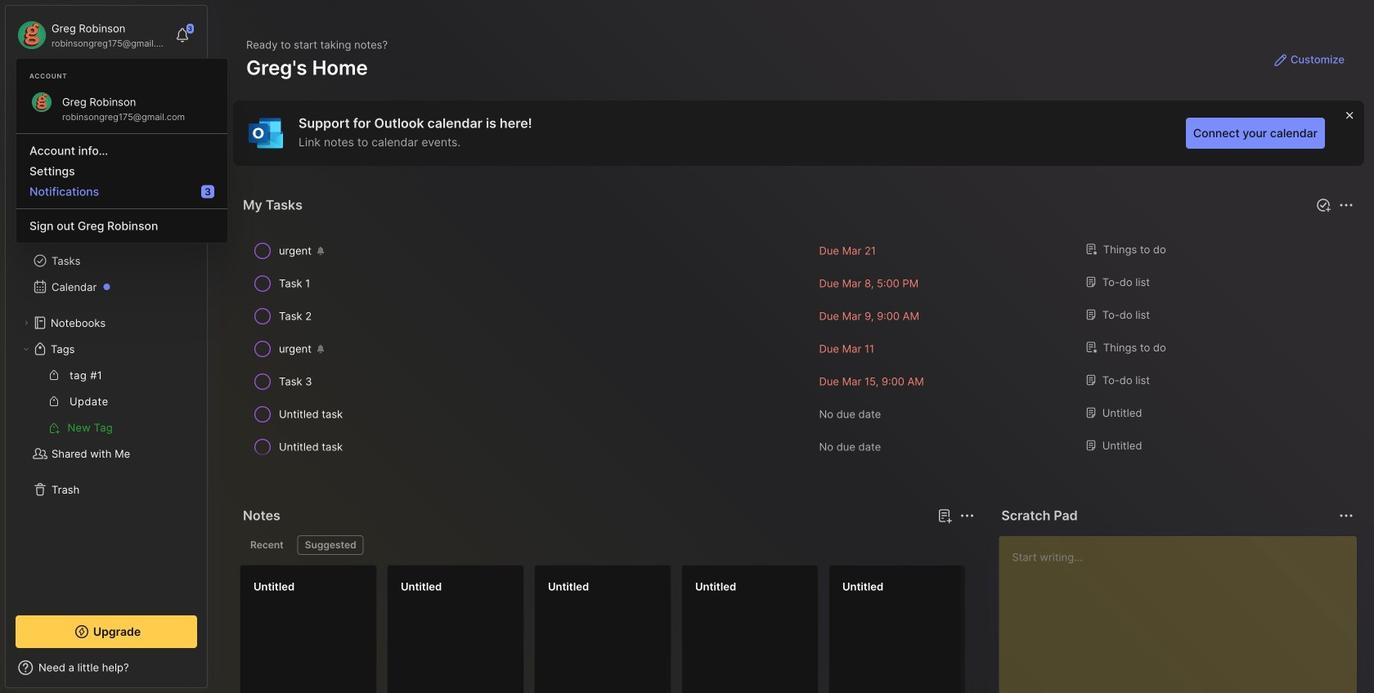 Task type: vqa. For each thing, say whether or not it's contained in the screenshot.
to-
no



Task type: describe. For each thing, give the bounding box(es) containing it.
new task image
[[1316, 197, 1332, 214]]

more actions image
[[1337, 506, 1357, 526]]

2 row group from the top
[[240, 565, 1375, 694]]

Start writing… text field
[[1012, 537, 1357, 694]]

tree inside main element
[[6, 160, 207, 601]]



Task type: locate. For each thing, give the bounding box(es) containing it.
0 vertical spatial row group
[[240, 235, 1358, 464]]

tree
[[6, 160, 207, 601]]

main element
[[0, 0, 213, 694]]

dropdown list menu
[[16, 127, 227, 236]]

1 horizontal spatial tab
[[298, 536, 364, 556]]

expand tags image
[[21, 344, 31, 354]]

1 vertical spatial more actions image
[[958, 506, 977, 526]]

none search field inside main element
[[45, 81, 176, 101]]

group inside main element
[[16, 362, 196, 441]]

0 horizontal spatial tab
[[243, 536, 291, 556]]

1 horizontal spatial more actions image
[[1337, 196, 1357, 215]]

0 vertical spatial more actions image
[[1337, 196, 1357, 215]]

1 row group from the top
[[240, 235, 1358, 464]]

More actions field
[[1335, 194, 1358, 217], [956, 505, 979, 528], [1335, 505, 1358, 528]]

more actions image
[[1337, 196, 1357, 215], [958, 506, 977, 526]]

1 tab from the left
[[243, 536, 291, 556]]

tab list
[[243, 536, 972, 556]]

1 vertical spatial row group
[[240, 565, 1375, 694]]

0 horizontal spatial more actions image
[[958, 506, 977, 526]]

Account field
[[16, 19, 167, 52]]

WHAT'S NEW field
[[6, 655, 207, 682]]

tab
[[243, 536, 291, 556], [298, 536, 364, 556]]

group
[[16, 362, 196, 441]]

Search text field
[[45, 83, 176, 99]]

row group
[[240, 235, 1358, 464], [240, 565, 1375, 694]]

2 tab from the left
[[298, 536, 364, 556]]

expand notebooks image
[[21, 318, 31, 328]]

None search field
[[45, 81, 176, 101]]

click to collapse image
[[207, 664, 219, 683]]



